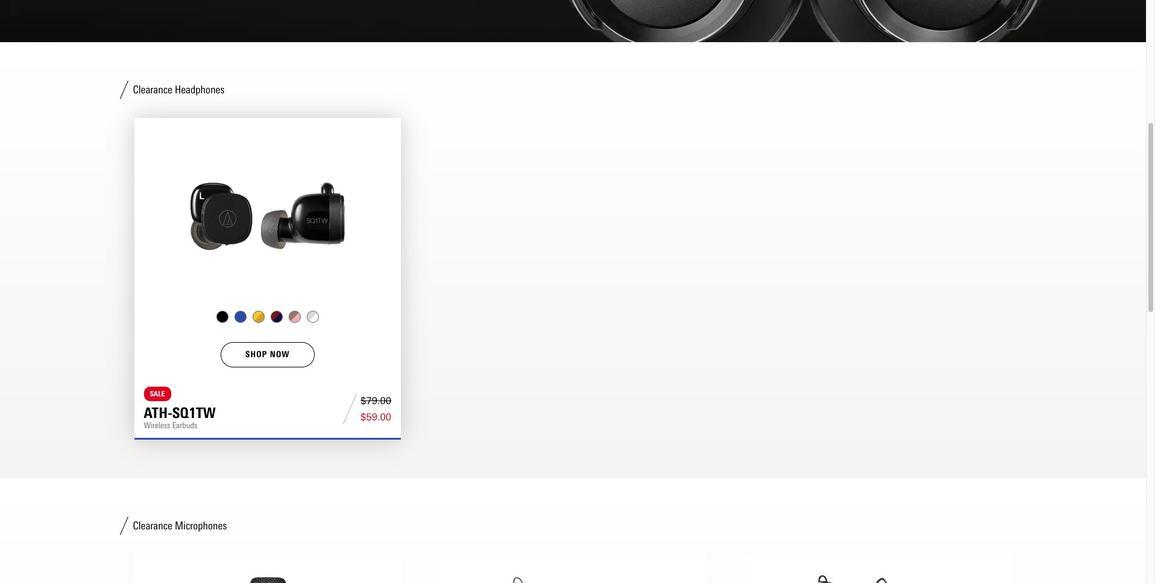 Task type: locate. For each thing, give the bounding box(es) containing it.
sale
[[150, 391, 165, 399]]

at2005usb image
[[144, 565, 392, 584]]

sale ath-sq1tw wireless earbuds
[[144, 391, 216, 432]]

1 vertical spatial clearance
[[133, 520, 172, 534]]

ath-
[[144, 405, 173, 423]]

2 clearance from the top
[[133, 520, 172, 534]]

clearance left microphones
[[133, 520, 172, 534]]

clearance left headphones at the left of page
[[133, 83, 172, 96]]

clearance for clearance headphones
[[133, 83, 172, 96]]

earbuds
[[172, 421, 197, 432]]

0 vertical spatial clearance
[[133, 83, 172, 96]]

microphones
[[175, 520, 227, 534]]

shop now link
[[221, 343, 315, 368]]

shop
[[246, 350, 267, 360]]

clearance microphones
[[133, 520, 227, 534]]

$79.00
[[361, 396, 392, 407]]

$59.00
[[361, 412, 392, 423]]

clearance
[[133, 83, 172, 96], [133, 520, 172, 534]]

1 clearance from the top
[[133, 83, 172, 96]]

at2005usbpk image
[[450, 565, 697, 584]]

headphones
[[175, 83, 225, 96]]

shop now
[[246, 350, 290, 360]]

option group
[[144, 311, 392, 323]]



Task type: vqa. For each thing, say whether or not it's contained in the screenshot.
option group
yes



Task type: describe. For each thing, give the bounding box(es) containing it.
ath sq1tw image
[[144, 128, 392, 309]]

clearance headphones
[[133, 83, 225, 96]]

$79.00 $59.00
[[361, 396, 392, 423]]

now
[[270, 350, 290, 360]]

divider line image
[[340, 394, 361, 425]]

sq1tw
[[173, 405, 216, 423]]

clearance for clearance microphones
[[133, 520, 172, 534]]

wireless
[[144, 421, 170, 432]]

at2020usb+pk image
[[755, 565, 1003, 584]]



